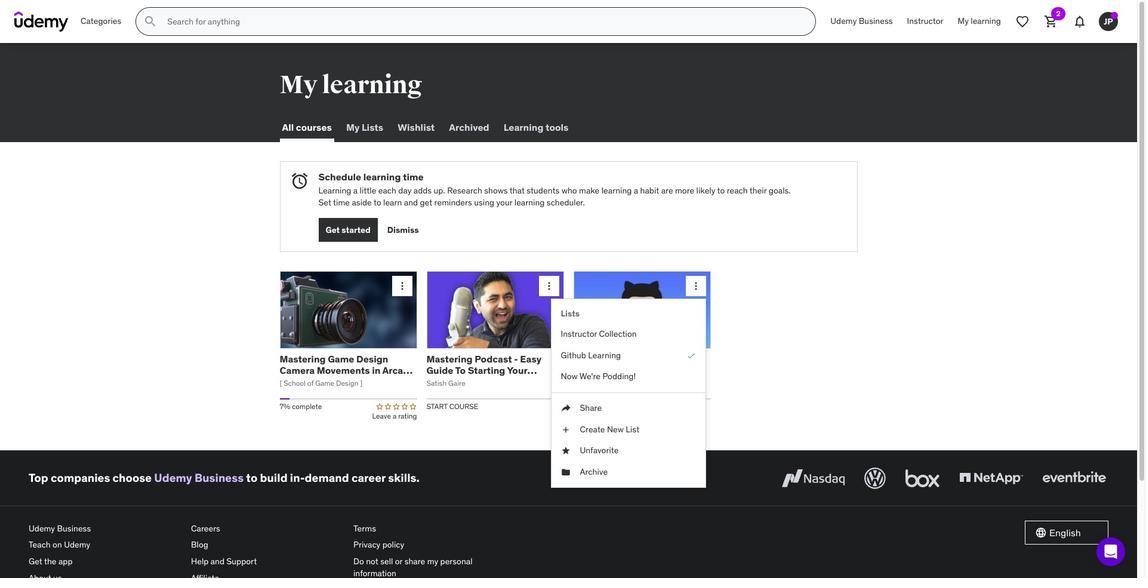 Task type: locate. For each thing, give the bounding box(es) containing it.
all
[[282, 122, 294, 133]]

lists
[[362, 122, 384, 133], [561, 308, 580, 319]]

1 vertical spatial create
[[580, 424, 605, 435]]

1 vertical spatial my learning
[[280, 70, 422, 100]]

1 vertical spatial udemy business link
[[154, 471, 244, 485]]

0 vertical spatial podcast
[[475, 353, 512, 365]]

0 horizontal spatial get
[[29, 556, 42, 567]]

my right instructor link
[[958, 16, 969, 26]]

netapp image
[[958, 465, 1026, 491]]

business up careers
[[195, 471, 244, 485]]

1 vertical spatial get
[[29, 556, 42, 567]]

course options image for mastering game design camera movements in arcade studio
[[396, 280, 408, 292]]

time
[[403, 171, 424, 183], [333, 197, 350, 208]]

archived
[[449, 122, 490, 133]]

mastering up satish gaire
[[427, 353, 473, 365]]

0 horizontal spatial instructor
[[561, 329, 597, 339]]

business for udemy business teach on udemy get the app
[[57, 523, 91, 534]]

mastering game design camera movements in arcade studio link
[[280, 353, 415, 388]]

0 vertical spatial my
[[958, 16, 969, 26]]

2 horizontal spatial learning
[[589, 350, 621, 361]]

1 xsmall image from the top
[[561, 445, 571, 457]]

learning inside schedule learning time learning a little each day adds up. research shows that students who make learning a habit are more likely to reach their goals. set time aside to learn and get reminders using your learning scheduler.
[[319, 185, 351, 196]]

start course for create
[[574, 402, 626, 411]]

policy
[[383, 540, 405, 550]]

time up day
[[403, 171, 424, 183]]

0 horizontal spatial course options image
[[396, 280, 408, 292]]

1 vertical spatial and
[[211, 556, 225, 567]]

0 horizontal spatial learning
[[319, 185, 351, 196]]

leave
[[372, 412, 391, 420]]

business
[[859, 16, 893, 26], [195, 471, 244, 485], [57, 523, 91, 534]]

learning
[[971, 16, 1002, 26], [322, 70, 422, 100], [364, 171, 401, 183], [602, 185, 632, 196], [515, 197, 545, 208]]

xsmall image left create new list
[[561, 424, 571, 436]]

new
[[607, 424, 624, 435]]

0 vertical spatial xsmall image
[[561, 445, 571, 457]]

or
[[395, 556, 403, 567]]

course for starting
[[450, 402, 479, 411]]

design inside mastering game design camera movements in arcade studio
[[357, 353, 389, 365]]

1 horizontal spatial business
[[195, 471, 244, 485]]

research
[[447, 185, 483, 196]]

business up on
[[57, 523, 91, 534]]

mastering game design camera movements in arcade studio
[[280, 353, 415, 388]]

course up create new list
[[597, 402, 626, 411]]

mastering inside mastering podcast -  easy guide to starting your podcast
[[427, 353, 473, 365]]

shopping cart with 2 items image
[[1045, 14, 1059, 29]]

1 horizontal spatial time
[[403, 171, 424, 183]]

instructor collection
[[561, 329, 637, 339]]

a inside leave a rating button
[[393, 412, 397, 420]]

set
[[319, 197, 332, 208]]

0 vertical spatial business
[[859, 16, 893, 26]]

choose
[[113, 471, 152, 485]]

git & github crash course: create a repository from scratch! link
[[574, 353, 698, 388]]

2 vertical spatial business
[[57, 523, 91, 534]]

[
[[280, 379, 282, 388]]

2 horizontal spatial my
[[958, 16, 969, 26]]

and down day
[[404, 197, 418, 208]]

0 horizontal spatial mastering
[[280, 353, 326, 365]]

git
[[574, 353, 587, 365]]

design up ]
[[357, 353, 389, 365]]

satish
[[427, 379, 447, 388]]

my
[[958, 16, 969, 26], [280, 70, 318, 100], [346, 122, 360, 133]]

learning right make
[[602, 185, 632, 196]]

teach
[[29, 540, 51, 550]]

course
[[450, 402, 479, 411], [597, 402, 626, 411]]

2 start course from the left
[[574, 402, 626, 411]]

start down satish
[[427, 402, 448, 411]]

xsmall image left share
[[561, 403, 571, 414]]

game right of
[[316, 379, 335, 388]]

1 horizontal spatial start course
[[574, 402, 626, 411]]

instructor inside instructor collection button
[[561, 329, 597, 339]]

1 vertical spatial business
[[195, 471, 244, 485]]

1 horizontal spatial start
[[574, 402, 595, 411]]

small image
[[1036, 527, 1048, 539]]

1 xsmall image from the top
[[561, 403, 571, 414]]

this course is in the collection. image
[[687, 350, 696, 362]]

eventbrite image
[[1041, 465, 1109, 491]]

1 start from the left
[[427, 402, 448, 411]]

0 horizontal spatial course
[[450, 402, 479, 411]]

mastering inside mastering game design camera movements in arcade studio
[[280, 353, 326, 365]]

business left instructor link
[[859, 16, 893, 26]]

lists up instructor collection
[[561, 308, 580, 319]]

game up the [ school of game design ]
[[328, 353, 354, 365]]

2 vertical spatial to
[[246, 471, 258, 485]]

xsmall image inside archive button
[[561, 466, 571, 478]]

start course down gaire
[[427, 402, 479, 411]]

support
[[227, 556, 257, 567]]

2 vertical spatial my
[[346, 122, 360, 133]]

blog link
[[191, 537, 344, 554]]

submit search image
[[144, 14, 158, 29]]

1 vertical spatial xsmall image
[[561, 424, 571, 436]]

unfavorite
[[580, 445, 619, 456]]

1 vertical spatial xsmall image
[[561, 466, 571, 478]]

2 xsmall image from the top
[[561, 424, 571, 436]]

instructor up the github
[[561, 329, 597, 339]]

archive button
[[552, 462, 706, 483]]

mastering podcast -  easy guide to starting your podcast link
[[427, 353, 542, 388]]

to right 'likely'
[[718, 185, 725, 196]]

taulien
[[594, 379, 616, 388]]

0 horizontal spatial business
[[57, 523, 91, 534]]

lists left 'wishlist'
[[362, 122, 384, 133]]

get started
[[326, 225, 371, 235]]

mastering podcast -  easy guide to starting your podcast
[[427, 353, 542, 388]]

0 horizontal spatial podcast
[[427, 376, 464, 388]]

start for git & github crash course: create a repository from scratch!
[[574, 402, 595, 411]]

and right help
[[211, 556, 225, 567]]

2 course options image from the left
[[543, 280, 555, 292]]

start course down kalob taulien
[[574, 402, 626, 411]]

kalob
[[574, 379, 592, 388]]

get
[[326, 225, 340, 235], [29, 556, 42, 567]]

1 vertical spatial game
[[316, 379, 335, 388]]

0 vertical spatial design
[[357, 353, 389, 365]]

schedule
[[319, 171, 361, 183]]

1 horizontal spatial and
[[404, 197, 418, 208]]

create new list button
[[552, 419, 706, 440]]

jp
[[1105, 16, 1114, 27]]

1 vertical spatial lists
[[561, 308, 580, 319]]

using
[[474, 197, 495, 208]]

a up taulien on the right
[[606, 364, 611, 376]]

1 vertical spatial time
[[333, 197, 350, 208]]

learning down the schedule
[[319, 185, 351, 196]]

terms
[[354, 523, 376, 534]]

mastering up studio
[[280, 353, 326, 365]]

xsmall image
[[561, 445, 571, 457], [561, 466, 571, 478]]

do not sell or share my personal information button
[[354, 554, 507, 578]]

careers link
[[191, 521, 344, 537]]

1 vertical spatial learning
[[319, 185, 351, 196]]

blog
[[191, 540, 208, 550]]

time right set
[[333, 197, 350, 208]]

terms link
[[354, 521, 507, 537]]

0 horizontal spatial start
[[427, 402, 448, 411]]

1 horizontal spatial learning
[[504, 122, 544, 133]]

get left 'started'
[[326, 225, 340, 235]]

1 vertical spatial podcast
[[427, 376, 464, 388]]

xsmall image inside "create new list" button
[[561, 424, 571, 436]]

not
[[366, 556, 379, 567]]

1 horizontal spatial mastering
[[427, 353, 473, 365]]

course down gaire
[[450, 402, 479, 411]]

my learning up my lists
[[280, 70, 422, 100]]

a left little
[[353, 185, 358, 196]]

2 link
[[1038, 7, 1066, 36]]

to
[[718, 185, 725, 196], [374, 197, 382, 208], [246, 471, 258, 485]]

business for udemy business
[[859, 16, 893, 26]]

2 horizontal spatial business
[[859, 16, 893, 26]]

to left build
[[246, 471, 258, 485]]

0 horizontal spatial lists
[[362, 122, 384, 133]]

careers blog help and support
[[191, 523, 257, 567]]

xsmall image
[[561, 403, 571, 414], [561, 424, 571, 436]]

2 mastering from the left
[[427, 353, 473, 365]]

instructor inside instructor link
[[908, 16, 944, 26]]

instructor left my learning link
[[908, 16, 944, 26]]

wishlist
[[398, 122, 435, 133]]

careers
[[191, 523, 220, 534]]

my learning left wishlist icon
[[958, 16, 1002, 26]]

instructor for instructor collection
[[561, 329, 597, 339]]

1 mastering from the left
[[280, 353, 326, 365]]

share button
[[552, 398, 706, 419]]

start
[[427, 402, 448, 411], [574, 402, 595, 411]]

help and support link
[[191, 554, 344, 570]]

wishlist image
[[1016, 14, 1030, 29]]

scheduler.
[[547, 197, 585, 208]]

to down little
[[374, 197, 382, 208]]

0 vertical spatial game
[[328, 353, 354, 365]]

2 xsmall image from the top
[[561, 466, 571, 478]]

xsmall image left archive
[[561, 466, 571, 478]]

are
[[662, 185, 674, 196]]

0 vertical spatial create
[[574, 364, 604, 376]]

the
[[44, 556, 56, 567]]

learning tools
[[504, 122, 569, 133]]

0 horizontal spatial my
[[280, 70, 318, 100]]

0 vertical spatial get
[[326, 225, 340, 235]]

xsmall image inside share button
[[561, 403, 571, 414]]

1 start course from the left
[[427, 402, 479, 411]]

learning down instructor collection
[[589, 350, 621, 361]]

1 vertical spatial instructor
[[561, 329, 597, 339]]

do
[[354, 556, 364, 567]]

0 horizontal spatial start course
[[427, 402, 479, 411]]

demand
[[305, 471, 349, 485]]

1 vertical spatial my
[[280, 70, 318, 100]]

learning up the each
[[364, 171, 401, 183]]

leave a rating
[[372, 412, 417, 420]]

2 vertical spatial learning
[[589, 350, 621, 361]]

1 horizontal spatial instructor
[[908, 16, 944, 26]]

start down kalob
[[574, 402, 595, 411]]

instructor link
[[901, 7, 951, 36]]

1 course options image from the left
[[396, 280, 408, 292]]

course options image
[[396, 280, 408, 292], [543, 280, 555, 292]]

reach
[[727, 185, 748, 196]]

complete
[[292, 402, 322, 411]]

podcast
[[475, 353, 512, 365], [427, 376, 464, 388]]

udemy
[[831, 16, 857, 26], [154, 471, 192, 485], [29, 523, 55, 534], [64, 540, 90, 550]]

0 vertical spatial udemy business link
[[824, 7, 901, 36]]

1 horizontal spatial course options image
[[543, 280, 555, 292]]

1 course from the left
[[450, 402, 479, 411]]

0 vertical spatial instructor
[[908, 16, 944, 26]]

in-
[[290, 471, 305, 485]]

business inside udemy business teach on udemy get the app
[[57, 523, 91, 534]]

archive
[[580, 466, 608, 477]]

github learning
[[561, 350, 621, 361]]

1 vertical spatial design
[[336, 379, 359, 388]]

a left rating
[[393, 412, 397, 420]]

sell
[[381, 556, 393, 567]]

1 horizontal spatial my
[[346, 122, 360, 133]]

learning left tools
[[504, 122, 544, 133]]

a left habit
[[634, 185, 639, 196]]

top companies choose udemy business to build in-demand career skills.
[[29, 471, 420, 485]]

]
[[360, 379, 363, 388]]

my up all courses
[[280, 70, 318, 100]]

my for my learning link
[[958, 16, 969, 26]]

udemy business link
[[824, 7, 901, 36], [154, 471, 244, 485], [29, 521, 182, 537]]

0 vertical spatial and
[[404, 197, 418, 208]]

unfavorite button
[[552, 440, 706, 462]]

my lists
[[346, 122, 384, 133]]

xsmall image for share
[[561, 403, 571, 414]]

learning down that
[[515, 197, 545, 208]]

studio
[[280, 376, 310, 388]]

start course for to
[[427, 402, 479, 411]]

design down movements
[[336, 379, 359, 388]]

0 horizontal spatial to
[[246, 471, 258, 485]]

1 horizontal spatial my learning
[[958, 16, 1002, 26]]

2 course from the left
[[597, 402, 626, 411]]

arcade
[[383, 364, 415, 376]]

mastering for movements
[[280, 353, 326, 365]]

xsmall image left the unfavorite
[[561, 445, 571, 457]]

2 vertical spatial udemy business link
[[29, 521, 182, 537]]

1 horizontal spatial to
[[374, 197, 382, 208]]

get left 'the'
[[29, 556, 42, 567]]

my right courses at the left top
[[346, 122, 360, 133]]

1 horizontal spatial get
[[326, 225, 340, 235]]

0 horizontal spatial and
[[211, 556, 225, 567]]

now we're podding!
[[561, 371, 636, 382]]

&
[[589, 353, 596, 365]]

0 vertical spatial my learning
[[958, 16, 1002, 26]]

create new list
[[580, 424, 640, 435]]

course for a
[[597, 402, 626, 411]]

1 horizontal spatial course
[[597, 402, 626, 411]]

2 horizontal spatial to
[[718, 185, 725, 196]]

2 start from the left
[[574, 402, 595, 411]]

0 vertical spatial xsmall image
[[561, 403, 571, 414]]

podding!
[[603, 371, 636, 382]]

their
[[750, 185, 767, 196]]

0 horizontal spatial my learning
[[280, 70, 422, 100]]

xsmall image inside unfavorite button
[[561, 445, 571, 457]]



Task type: describe. For each thing, give the bounding box(es) containing it.
crash
[[632, 353, 658, 365]]

create inside git & github crash course: create a repository from scratch!
[[574, 364, 604, 376]]

aside
[[352, 197, 372, 208]]

english
[[1050, 527, 1082, 539]]

school
[[284, 379, 306, 388]]

my
[[427, 556, 439, 567]]

share
[[580, 403, 602, 413]]

privacy policy link
[[354, 537, 507, 554]]

your
[[507, 364, 528, 376]]

categories
[[81, 16, 121, 26]]

get inside udemy business teach on udemy get the app
[[29, 556, 42, 567]]

2
[[1057, 9, 1061, 18]]

information
[[354, 568, 397, 578]]

movements
[[317, 364, 370, 376]]

1 horizontal spatial podcast
[[475, 353, 512, 365]]

top
[[29, 471, 48, 485]]

leave a rating button
[[370, 402, 417, 422]]

learning inside button
[[589, 350, 621, 361]]

github
[[561, 350, 587, 361]]

1 horizontal spatial lists
[[561, 308, 580, 319]]

get the app link
[[29, 554, 182, 570]]

xsmall image for archive
[[561, 466, 571, 478]]

on
[[53, 540, 62, 550]]

we're
[[580, 371, 601, 382]]

learn
[[384, 197, 402, 208]]

kalob taulien
[[574, 379, 616, 388]]

udemy business teach on udemy get the app
[[29, 523, 91, 567]]

courses
[[296, 122, 332, 133]]

my for 'my lists' link
[[346, 122, 360, 133]]

course options image
[[690, 280, 702, 292]]

students
[[527, 185, 560, 196]]

archived link
[[447, 113, 492, 142]]

0 vertical spatial to
[[718, 185, 725, 196]]

and inside schedule learning time learning a little each day adds up. research shows that students who make learning a habit are more likely to reach their goals. set time aside to learn and get reminders using your learning scheduler.
[[404, 197, 418, 208]]

to
[[455, 364, 466, 376]]

shows
[[485, 185, 508, 196]]

privacy
[[354, 540, 381, 550]]

gaire
[[449, 379, 466, 388]]

who
[[562, 185, 577, 196]]

a inside git & github crash course: create a repository from scratch!
[[606, 364, 611, 376]]

course:
[[660, 353, 695, 365]]

you have alerts image
[[1112, 12, 1119, 19]]

dismiss button
[[388, 218, 419, 242]]

satish gaire
[[427, 379, 466, 388]]

instructor for instructor
[[908, 16, 944, 26]]

day
[[399, 185, 412, 196]]

github learning button
[[552, 345, 706, 366]]

my learning inside my learning link
[[958, 16, 1002, 26]]

learning up my lists
[[322, 70, 422, 100]]

your
[[497, 197, 513, 208]]

started
[[342, 225, 371, 235]]

scratch!
[[574, 376, 612, 388]]

Search for anything text field
[[165, 11, 802, 32]]

make
[[579, 185, 600, 196]]

career
[[352, 471, 386, 485]]

xsmall image for create new list
[[561, 424, 571, 436]]

start for mastering podcast -  easy guide to starting your podcast
[[427, 402, 448, 411]]

rating
[[398, 412, 417, 420]]

github
[[598, 353, 630, 365]]

my lists link
[[344, 113, 386, 142]]

7% complete
[[280, 402, 322, 411]]

that
[[510, 185, 525, 196]]

course options image for mastering podcast -  easy guide to starting your podcast
[[543, 280, 555, 292]]

get started button
[[319, 218, 378, 242]]

create inside button
[[580, 424, 605, 435]]

camera
[[280, 364, 315, 376]]

guide
[[427, 364, 454, 376]]

mastering for guide
[[427, 353, 473, 365]]

build
[[260, 471, 288, 485]]

in
[[372, 364, 381, 376]]

udemy image
[[14, 11, 69, 32]]

1 vertical spatial to
[[374, 197, 382, 208]]

from
[[665, 364, 689, 376]]

app
[[59, 556, 73, 567]]

game inside mastering game design camera movements in arcade studio
[[328, 353, 354, 365]]

git & github crash course: create a repository from scratch!
[[574, 353, 695, 388]]

-
[[514, 353, 518, 365]]

0 horizontal spatial time
[[333, 197, 350, 208]]

0 vertical spatial lists
[[362, 122, 384, 133]]

easy
[[520, 353, 542, 365]]

likely
[[697, 185, 716, 196]]

little
[[360, 185, 377, 196]]

each
[[379, 185, 397, 196]]

7%
[[280, 402, 290, 411]]

habit
[[641, 185, 660, 196]]

now
[[561, 371, 578, 382]]

[ school of game design ]
[[280, 379, 363, 388]]

personal
[[441, 556, 473, 567]]

0 vertical spatial time
[[403, 171, 424, 183]]

volkswagen image
[[863, 465, 889, 491]]

instructor collection button
[[552, 324, 706, 345]]

terms privacy policy do not sell or share my personal information
[[354, 523, 473, 578]]

adds
[[414, 185, 432, 196]]

get inside button
[[326, 225, 340, 235]]

help
[[191, 556, 209, 567]]

starting
[[468, 364, 506, 376]]

0 vertical spatial learning
[[504, 122, 544, 133]]

udemy business
[[831, 16, 893, 26]]

xsmall image for unfavorite
[[561, 445, 571, 457]]

learning left wishlist icon
[[971, 16, 1002, 26]]

notifications image
[[1073, 14, 1088, 29]]

wishlist link
[[396, 113, 437, 142]]

box image
[[903, 465, 943, 491]]

all courses link
[[280, 113, 334, 142]]

and inside careers blog help and support
[[211, 556, 225, 567]]

my learning link
[[951, 7, 1009, 36]]

list
[[626, 424, 640, 435]]

teach on udemy link
[[29, 537, 182, 554]]

nasdaq image
[[780, 465, 848, 491]]

categories button
[[73, 7, 129, 36]]

jp link
[[1095, 7, 1124, 36]]



Task type: vqa. For each thing, say whether or not it's contained in the screenshot.
You have alerts image
yes



